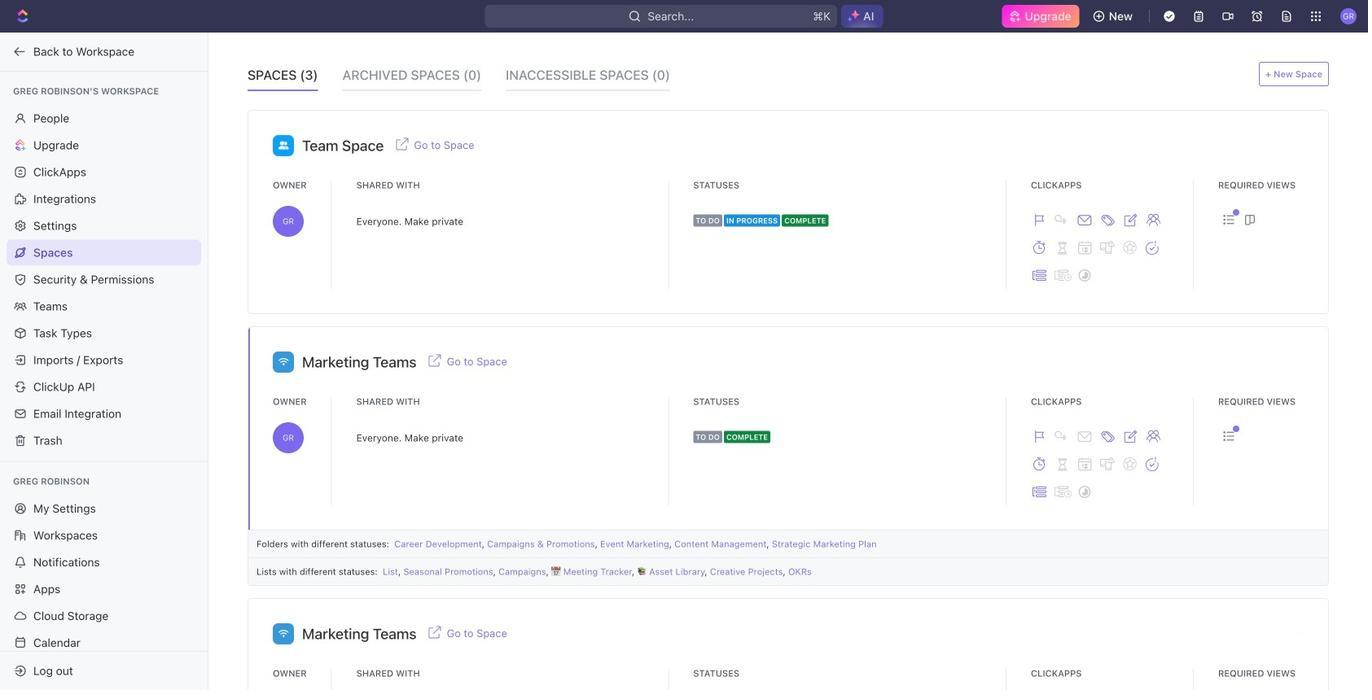 Task type: locate. For each thing, give the bounding box(es) containing it.
user group image
[[278, 141, 289, 150]]

wifi image
[[278, 358, 289, 366]]

wifi image
[[278, 630, 289, 638]]



Task type: vqa. For each thing, say whether or not it's contained in the screenshot.
the
no



